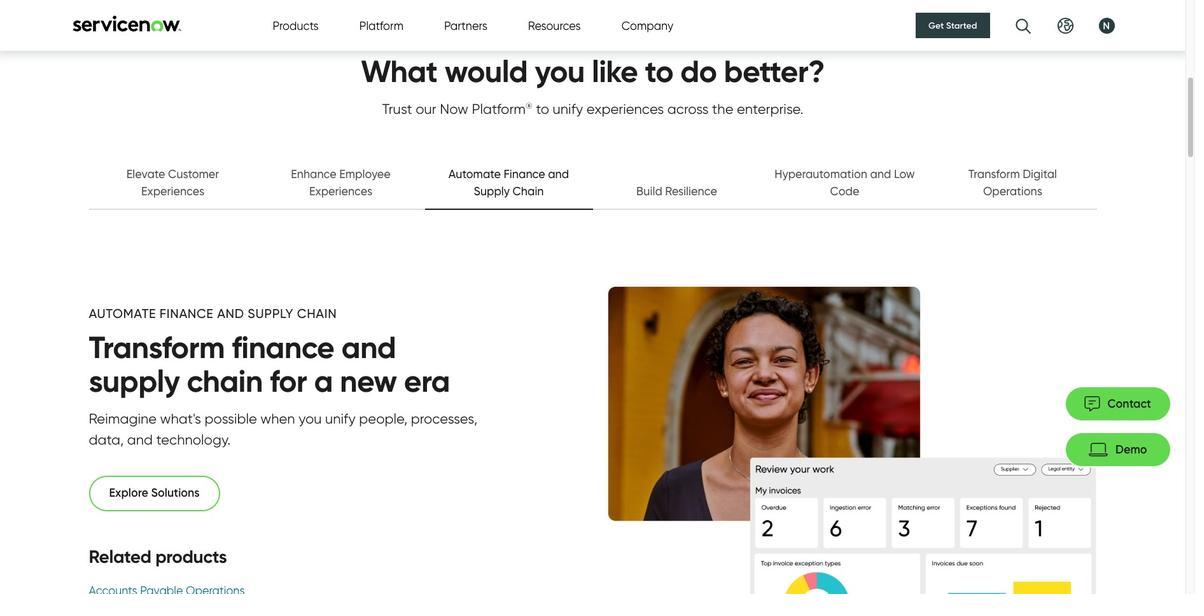 Task type: vqa. For each thing, say whether or not it's contained in the screenshot.
arc image at the top of page
no



Task type: locate. For each thing, give the bounding box(es) containing it.
select your country image
[[1058, 18, 1074, 33]]

started
[[946, 20, 977, 31]]

partners button
[[444, 17, 488, 34]]

get
[[929, 20, 944, 31]]

products button
[[273, 17, 319, 34]]

products
[[273, 19, 319, 32]]

platform button
[[360, 17, 404, 34]]

get started link
[[916, 13, 990, 38]]

get started
[[929, 20, 977, 31]]



Task type: describe. For each thing, give the bounding box(es) containing it.
resources button
[[528, 17, 581, 34]]

company
[[622, 19, 674, 32]]

company button
[[622, 17, 674, 34]]

servicenow image
[[71, 15, 182, 32]]

resources
[[528, 19, 581, 32]]

partners
[[444, 19, 488, 32]]

platform
[[360, 19, 404, 32]]



